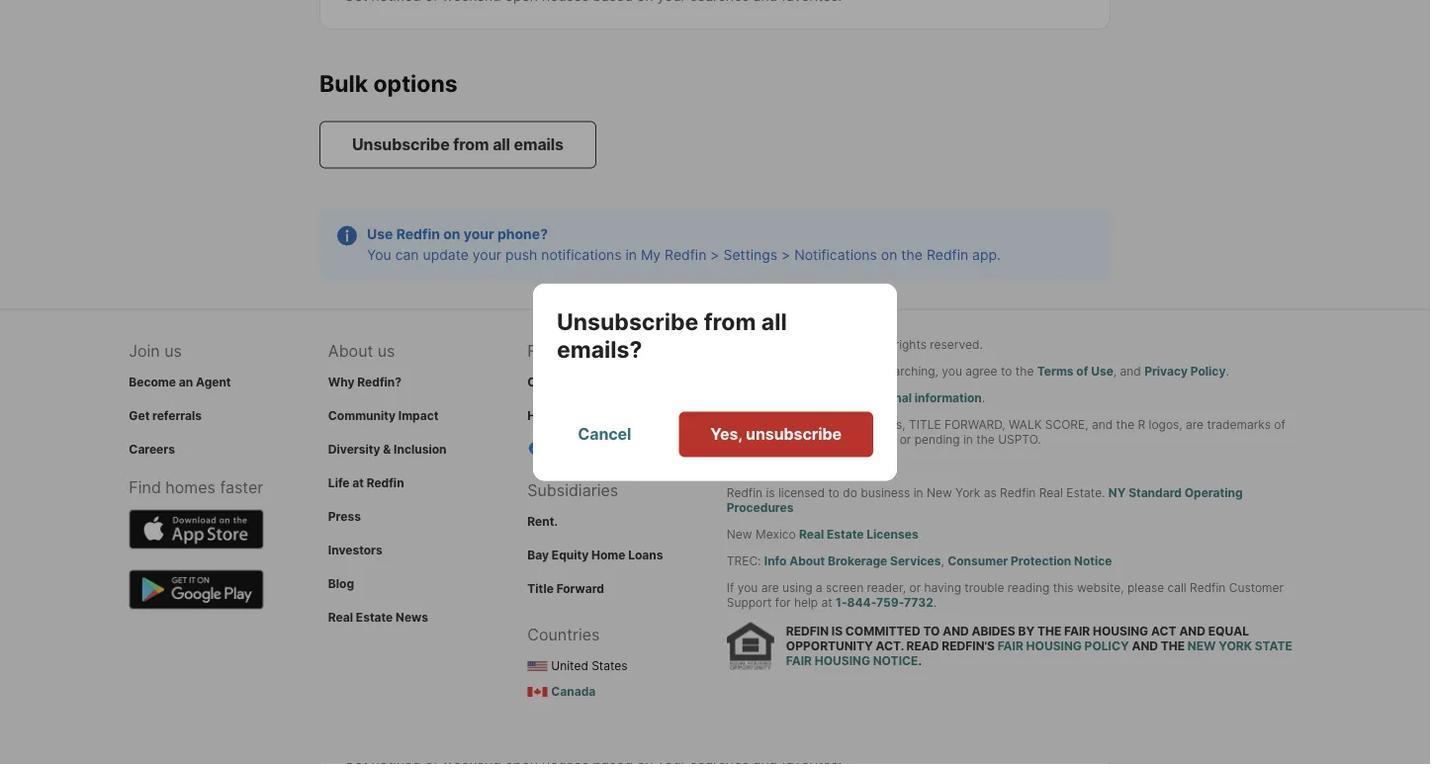 Task type: describe. For each thing, give the bounding box(es) containing it.
find for find us
[[528, 342, 560, 362]]

1 horizontal spatial the
[[1161, 640, 1186, 654]]

0 horizontal spatial estate
[[356, 611, 393, 625]]

unsubscribe from all emails? element
[[557, 308, 874, 364]]

bay equity home loans
[[528, 549, 664, 563]]

&
[[383, 443, 391, 457]]

unsubscribe from all emails
[[352, 136, 564, 155]]

community impact button
[[328, 409, 439, 424]]

states
[[592, 660, 628, 674]]

do
[[843, 487, 858, 501]]

. down 'read'
[[919, 655, 922, 669]]

1 horizontal spatial and
[[1132, 640, 1159, 654]]

yes,
[[711, 425, 743, 444]]

download the redfin app from the google play store image
[[129, 571, 264, 611]]

0 horizontal spatial and
[[943, 625, 970, 639]]

community impact
[[328, 409, 439, 424]]

inclusion
[[394, 443, 447, 457]]

diversity
[[328, 443, 380, 457]]

impact
[[399, 409, 439, 424]]

download the redfin app on the apple app store image
[[129, 511, 264, 550]]

fair housing policy link
[[998, 640, 1130, 654]]

homes
[[166, 479, 216, 498]]

update
[[423, 247, 469, 264]]

redfin down share
[[813, 419, 855, 433]]

redfin right my
[[665, 247, 707, 264]]

from for emails?
[[704, 308, 756, 335]]

community
[[328, 409, 396, 424]]

2 vertical spatial in
[[914, 487, 924, 501]]

terms
[[1038, 365, 1074, 379]]

real estate licenses link
[[800, 528, 919, 543]]

join
[[129, 342, 160, 362]]

agent
[[196, 376, 231, 390]]

become
[[129, 376, 176, 390]]

redfin.
[[836, 338, 875, 353]]

help center button
[[528, 409, 597, 424]]

support
[[727, 597, 772, 611]]

bay
[[528, 549, 549, 563]]

licenses
[[867, 528, 919, 543]]

join us
[[129, 342, 182, 362]]

real estate news
[[328, 611, 428, 625]]

1 horizontal spatial fair
[[998, 640, 1024, 654]]

from for emails
[[453, 136, 489, 155]]

canadian flag image
[[528, 688, 548, 698]]

fair housing policy and the
[[998, 640, 1188, 654]]

new york state fair housing notice
[[787, 640, 1293, 669]]

by
[[1019, 625, 1035, 639]]

in inside redfin and all redfin variants, title forward, walk score, and the r logos, are trademarks of redfin corporation, registered or pending in the uspto.
[[964, 433, 974, 448]]

policy
[[1191, 365, 1226, 379]]

1-
[[836, 597, 848, 611]]

real estate news button
[[328, 611, 428, 625]]

. down 'agree'
[[982, 392, 986, 406]]

home
[[592, 549, 626, 563]]

privacy policy link
[[1145, 365, 1226, 379]]

844-
[[848, 597, 877, 611]]

of inside redfin and all redfin variants, title forward, walk score, and the r logos, are trademarks of redfin corporation, registered or pending in the uspto.
[[1275, 419, 1286, 433]]

us
[[577, 376, 593, 390]]

yes, unsubscribe
[[711, 425, 842, 444]]

you
[[367, 247, 392, 264]]

0 vertical spatial about
[[328, 342, 373, 362]]

business
[[861, 487, 911, 501]]

housing inside redfin is committed to and abides by the fair housing act and equal opportunity act. read redfin's
[[1093, 625, 1149, 639]]

2 horizontal spatial and
[[1121, 365, 1142, 379]]

unsubscribe
[[746, 425, 842, 444]]

diversity & inclusion
[[328, 443, 447, 457]]

diversity & inclusion button
[[328, 443, 447, 457]]

united states
[[552, 660, 628, 674]]

january
[[779, 365, 824, 379]]

trec:
[[727, 555, 761, 569]]

get
[[129, 409, 150, 424]]

. up trademarks in the right bottom of the page
[[1226, 365, 1230, 379]]

redfin for and
[[727, 419, 769, 433]]

trouble
[[965, 582, 1005, 596]]

subsidiaries
[[528, 482, 619, 501]]

0 vertical spatial you
[[942, 365, 963, 379]]

the left r
[[1117, 419, 1135, 433]]

all for unsubscribe from all emails
[[493, 136, 510, 155]]

1 horizontal spatial ,
[[1114, 365, 1117, 379]]

logos,
[[1149, 419, 1183, 433]]

careers button
[[129, 443, 175, 457]]

press button
[[328, 510, 361, 524]]

1 horizontal spatial estate
[[827, 528, 864, 543]]

notice
[[874, 655, 919, 669]]

0 horizontal spatial and
[[773, 419, 794, 433]]

policy
[[1085, 640, 1130, 654]]

1 horizontal spatial use
[[1092, 365, 1114, 379]]

1 vertical spatial your
[[473, 247, 502, 264]]

all for redfin and all redfin variants, title forward, walk score, and the r logos, are trademarks of redfin corporation, registered or pending in the uspto.
[[797, 419, 809, 433]]

0 horizontal spatial real
[[328, 611, 353, 625]]

this
[[1054, 582, 1074, 596]]

redfin up can
[[397, 227, 440, 243]]

life at redfin
[[328, 476, 404, 491]]

searching,
[[881, 365, 939, 379]]

information
[[915, 392, 982, 406]]

referrals
[[152, 409, 202, 424]]

0 vertical spatial your
[[464, 227, 494, 243]]

redfin left app.
[[927, 247, 969, 264]]

ny standard operating procedures link
[[727, 487, 1243, 516]]

not
[[746, 392, 765, 406]]

registered
[[840, 433, 897, 448]]

walk
[[1009, 419, 1042, 433]]

customer
[[1230, 582, 1284, 596]]

trec: info about brokerage services , consumer protection notice
[[727, 555, 1113, 569]]

ny
[[1109, 487, 1126, 501]]

you inside 'if you are using a screen reader, or having trouble reading this website, please call redfin customer support for help at'
[[738, 582, 758, 596]]

if
[[727, 582, 735, 596]]

redfin's
[[942, 640, 995, 654]]

0 horizontal spatial to
[[829, 487, 840, 501]]

mexico
[[756, 528, 796, 543]]

the down the forward,
[[977, 433, 995, 448]]

help center
[[528, 409, 597, 424]]

. down the having
[[934, 597, 937, 611]]

1 vertical spatial on
[[881, 247, 898, 264]]

us flag image
[[528, 663, 548, 673]]

life
[[328, 476, 350, 491]]

2 > from the left
[[782, 247, 791, 264]]

cancel
[[578, 425, 632, 444]]

all
[[878, 338, 892, 353]]

countries
[[528, 626, 600, 646]]

unsubscribe for unsubscribe from all emails?
[[557, 308, 699, 335]]

find for find homes faster
[[129, 479, 161, 498]]

redfin up "procedures" at bottom
[[727, 487, 763, 501]]

reserved.
[[931, 338, 983, 353]]

reader,
[[867, 582, 907, 596]]



Task type: locate. For each thing, give the bounding box(es) containing it.
a
[[816, 582, 823, 596]]

about us
[[328, 342, 395, 362]]

0 horizontal spatial the
[[1038, 625, 1062, 639]]

redfin inside redfin is committed to and abides by the fair housing act and equal opportunity act. read redfin's
[[787, 625, 829, 639]]

1 vertical spatial you
[[738, 582, 758, 596]]

1 vertical spatial new
[[727, 528, 753, 543]]

> left settings on the top
[[711, 247, 720, 264]]

> right settings on the top
[[782, 247, 791, 264]]

at right life
[[353, 476, 364, 491]]

settings
[[724, 247, 778, 264]]

investors
[[328, 544, 383, 558]]

from inside "unsubscribe from all emails?"
[[704, 308, 756, 335]]

0 vertical spatial real
[[1040, 487, 1064, 501]]

title forward
[[528, 582, 605, 597]]

0 vertical spatial unsubscribe
[[352, 136, 450, 155]]

fair
[[1065, 625, 1091, 639], [998, 640, 1024, 654], [787, 655, 812, 669]]

use right terms
[[1092, 365, 1114, 379]]

redfin down &
[[367, 476, 404, 491]]

1 us from the left
[[164, 342, 182, 362]]

share
[[806, 392, 838, 406]]

housing up policy
[[1093, 625, 1149, 639]]

estate up info about brokerage services link
[[827, 528, 864, 543]]

emails?
[[557, 336, 643, 364]]

1 horizontal spatial at
[[822, 597, 833, 611]]

0 horizontal spatial are
[[762, 582, 779, 596]]

0 horizontal spatial us
[[164, 342, 182, 362]]

2 horizontal spatial fair
[[1065, 625, 1091, 639]]

forward,
[[945, 419, 1006, 433]]

your left push
[[473, 247, 502, 264]]

personal
[[861, 392, 912, 406]]

careers
[[129, 443, 175, 457]]

info
[[765, 555, 787, 569]]

1 horizontal spatial unsubscribe
[[557, 308, 699, 335]]

unsubscribe down the bulk options
[[352, 136, 450, 155]]

are up for
[[762, 582, 779, 596]]

use inside use redfin on your phone? you can update your push notifications in my redfin > settings > notifications on the redfin app.
[[367, 227, 393, 243]]

2 horizontal spatial us
[[564, 342, 582, 362]]

why
[[328, 376, 355, 390]]

center
[[557, 409, 597, 424]]

yes, unsubscribe button
[[679, 412, 874, 457]]

screen
[[826, 582, 864, 596]]

you up information
[[942, 365, 963, 379]]

0 vertical spatial from
[[453, 136, 489, 155]]

1 vertical spatial in
[[964, 433, 974, 448]]

1-844-759-7732 .
[[836, 597, 937, 611]]

1 vertical spatial about
[[790, 555, 826, 569]]

0 horizontal spatial about
[[328, 342, 373, 362]]

0 horizontal spatial you
[[738, 582, 758, 596]]

and right the score,
[[1092, 419, 1113, 433]]

0 vertical spatial on
[[443, 227, 461, 243]]

1 horizontal spatial of
[[1275, 419, 1286, 433]]

1 horizontal spatial and
[[1092, 419, 1113, 433]]

0 horizontal spatial in
[[626, 247, 637, 264]]

1 horizontal spatial real
[[800, 528, 824, 543]]

standard
[[1129, 487, 1182, 501]]

fair inside new york state fair housing notice
[[787, 655, 812, 669]]

find up contact
[[528, 342, 560, 362]]

us for join us
[[164, 342, 182, 362]]

on right notifications
[[881, 247, 898, 264]]

the up the fair housing policy link
[[1038, 625, 1062, 639]]

are inside 'if you are using a screen reader, or having trouble reading this website, please call redfin customer support for help at'
[[762, 582, 779, 596]]

0 vertical spatial estate
[[827, 528, 864, 543]]

at inside 'if you are using a screen reader, or having trouble reading this website, please call redfin customer support for help at'
[[822, 597, 833, 611]]

the inside redfin is committed to and abides by the fair housing act and equal opportunity act. read redfin's
[[1038, 625, 1062, 639]]

redfin pinterest image
[[583, 441, 599, 457]]

cancel button
[[546, 412, 663, 457]]

to
[[924, 625, 941, 639]]

1 > from the left
[[711, 247, 720, 264]]

0 horizontal spatial all
[[493, 136, 510, 155]]

help
[[528, 409, 554, 424]]

bulk options
[[320, 70, 458, 97]]

1 horizontal spatial >
[[782, 247, 791, 264]]

consumer
[[948, 555, 1009, 569]]

new
[[1188, 640, 1217, 654]]

and up redfin's
[[943, 625, 970, 639]]

york
[[1219, 640, 1253, 654]]

of right terms
[[1077, 365, 1089, 379]]

1 vertical spatial estate
[[356, 611, 393, 625]]

redfin right call
[[1190, 582, 1226, 596]]

redfin facebook image
[[528, 441, 544, 457]]

in left my
[[626, 247, 637, 264]]

pending
[[915, 433, 960, 448]]

or down title
[[900, 433, 912, 448]]

in right business
[[914, 487, 924, 501]]

why redfin? button
[[328, 376, 402, 390]]

2 horizontal spatial in
[[964, 433, 974, 448]]

us right join
[[164, 342, 182, 362]]

1 horizontal spatial to
[[1001, 365, 1013, 379]]

redfin down do
[[727, 433, 763, 448]]

1 horizontal spatial find
[[528, 342, 560, 362]]

0 horizontal spatial ,
[[941, 555, 945, 569]]

real right mexico
[[800, 528, 824, 543]]

options
[[374, 70, 458, 97]]

estate.
[[1067, 487, 1106, 501]]

0 horizontal spatial housing
[[815, 655, 871, 669]]

1 vertical spatial to
[[829, 487, 840, 501]]

fair down opportunity
[[787, 655, 812, 669]]

real left the estate. on the right of page
[[1040, 487, 1064, 501]]

all
[[493, 136, 510, 155], [762, 308, 787, 335], [797, 419, 809, 433]]

redfin inside 'if you are using a screen reader, or having trouble reading this website, please call redfin customer support for help at'
[[1190, 582, 1226, 596]]

2 us from the left
[[378, 342, 395, 362]]

the inside use redfin on your phone? you can update your push notifications in my redfin > settings > notifications on the redfin app.
[[902, 247, 923, 264]]

0 vertical spatial new
[[927, 487, 953, 501]]

housing down opportunity
[[815, 655, 871, 669]]

use up you
[[367, 227, 393, 243]]

procedures
[[727, 502, 794, 516]]

2 vertical spatial real
[[328, 611, 353, 625]]

read
[[907, 640, 940, 654]]

0 horizontal spatial from
[[453, 136, 489, 155]]

1 horizontal spatial from
[[704, 308, 756, 335]]

1 horizontal spatial are
[[1187, 419, 1204, 433]]

0 horizontal spatial find
[[129, 479, 161, 498]]

us
[[164, 342, 182, 362], [378, 342, 395, 362], [564, 342, 582, 362]]

redfin. all rights reserved.
[[832, 338, 983, 353]]

all up the updated at the right of the page
[[762, 308, 787, 335]]

in
[[626, 247, 637, 264], [964, 433, 974, 448], [914, 487, 924, 501]]

the down act
[[1161, 640, 1186, 654]]

and left privacy
[[1121, 365, 1142, 379]]

1 vertical spatial real
[[800, 528, 824, 543]]

2 horizontal spatial all
[[797, 419, 809, 433]]

1 horizontal spatial in
[[914, 487, 924, 501]]

1 vertical spatial from
[[704, 308, 756, 335]]

on up update
[[443, 227, 461, 243]]

redfin down not
[[727, 419, 769, 433]]

us up the "redfin?"
[[378, 342, 395, 362]]

unsubscribe up emails?
[[557, 308, 699, 335]]

faster
[[220, 479, 264, 498]]

1 vertical spatial all
[[762, 308, 787, 335]]

fair up the fair housing policy link
[[1065, 625, 1091, 639]]

about up using
[[790, 555, 826, 569]]

0 vertical spatial ,
[[1114, 365, 1117, 379]]

2 vertical spatial all
[[797, 419, 809, 433]]

about up why
[[328, 342, 373, 362]]

2 horizontal spatial and
[[1180, 625, 1206, 639]]

1 horizontal spatial us
[[378, 342, 395, 362]]

0 horizontal spatial unsubscribe
[[352, 136, 450, 155]]

2 horizontal spatial real
[[1040, 487, 1064, 501]]

housing
[[1093, 625, 1149, 639], [1027, 640, 1082, 654], [815, 655, 871, 669]]

0 vertical spatial to
[[1001, 365, 1013, 379]]

use
[[367, 227, 393, 243], [1092, 365, 1114, 379]]

the left terms
[[1016, 365, 1034, 379]]

, up the having
[[941, 555, 945, 569]]

1 vertical spatial unsubscribe
[[557, 308, 699, 335]]

or up 7732
[[910, 582, 921, 596]]

are inside redfin and all redfin variants, title forward, walk score, and the r logos, are trademarks of redfin corporation, registered or pending in the uspto.
[[1187, 419, 1204, 433]]

redfin instagram image
[[611, 441, 627, 457]]

corporation,
[[766, 433, 836, 448]]

fair inside redfin is committed to and abides by the fair housing act and equal opportunity act. read redfin's
[[1065, 625, 1091, 639]]

investors button
[[328, 544, 383, 558]]

1 vertical spatial at
[[822, 597, 833, 611]]

unsubscribe inside "unsubscribe from all emails?"
[[557, 308, 699, 335]]

brokerage
[[828, 555, 888, 569]]

emails
[[514, 136, 564, 155]]

or inside redfin and all redfin variants, title forward, walk score, and the r logos, are trademarks of redfin corporation, registered or pending in the uspto.
[[900, 433, 912, 448]]

are right logos,
[[1187, 419, 1204, 433]]

terms of use link
[[1038, 365, 1114, 379]]

0 horizontal spatial fair
[[787, 655, 812, 669]]

to left do
[[829, 487, 840, 501]]

my
[[641, 247, 661, 264]]

sell
[[768, 392, 788, 406]]

you
[[942, 365, 963, 379], [738, 582, 758, 596]]

act.
[[876, 640, 904, 654]]

for
[[776, 597, 791, 611]]

in inside use redfin on your phone? you can update your push notifications in my redfin > settings > notifications on the redfin app.
[[626, 247, 637, 264]]

redfin inside redfin and all redfin variants, title forward, walk score, and the r logos, are trademarks of redfin corporation, registered or pending in the uspto.
[[727, 433, 763, 448]]

or right sell
[[791, 392, 803, 406]]

you up support
[[738, 582, 758, 596]]

us for about us
[[378, 342, 395, 362]]

contact us
[[528, 376, 593, 390]]

equal housing opportunity image
[[727, 623, 775, 671]]

7732
[[904, 597, 934, 611]]

1 vertical spatial find
[[129, 479, 161, 498]]

, left privacy
[[1114, 365, 1117, 379]]

find down careers
[[129, 479, 161, 498]]

2 horizontal spatial housing
[[1093, 625, 1149, 639]]

us for find us
[[564, 342, 582, 362]]

redfin up opportunity
[[787, 625, 829, 639]]

updated january 2023: by searching, you agree to the terms of use , and privacy policy .
[[727, 365, 1230, 379]]

0 vertical spatial use
[[367, 227, 393, 243]]

title forward button
[[528, 582, 605, 597]]

if you are using a screen reader, or having trouble reading this website, please call redfin customer support for help at
[[727, 582, 1284, 611]]

0 horizontal spatial new
[[727, 528, 753, 543]]

trademarks
[[1208, 419, 1272, 433]]

unsubscribe for unsubscribe from all emails
[[352, 136, 450, 155]]

1 horizontal spatial all
[[762, 308, 787, 335]]

to right 'agree'
[[1001, 365, 1013, 379]]

and up corporation,
[[773, 419, 794, 433]]

on
[[443, 227, 461, 243], [881, 247, 898, 264]]

housing down by
[[1027, 640, 1082, 654]]

ny standard operating procedures
[[727, 487, 1243, 516]]

redfin for is
[[787, 625, 829, 639]]

all up corporation,
[[797, 419, 809, 433]]

at left 1-
[[822, 597, 833, 611]]

updated
[[727, 365, 776, 379]]

3 us from the left
[[564, 342, 582, 362]]

act
[[1152, 625, 1177, 639]]

new up trec:
[[727, 528, 753, 543]]

and down act
[[1132, 640, 1159, 654]]

the left app.
[[902, 247, 923, 264]]

0 horizontal spatial >
[[711, 247, 720, 264]]

all left emails
[[493, 136, 510, 155]]

1 horizontal spatial about
[[790, 555, 826, 569]]

at
[[353, 476, 364, 491], [822, 597, 833, 611]]

real down the blog button
[[328, 611, 353, 625]]

1 horizontal spatial on
[[881, 247, 898, 264]]

is
[[832, 625, 843, 639]]

and up new
[[1180, 625, 1206, 639]]

unsubscribe from all emails? dialog
[[533, 284, 898, 481]]

forward
[[557, 582, 605, 597]]

0 vertical spatial in
[[626, 247, 637, 264]]

title
[[528, 582, 554, 597]]

get referrals button
[[129, 409, 202, 424]]

of right trademarks in the right bottom of the page
[[1275, 419, 1286, 433]]

1 vertical spatial use
[[1092, 365, 1114, 379]]

fair down by
[[998, 640, 1024, 654]]

0 horizontal spatial on
[[443, 227, 461, 243]]

equity
[[552, 549, 589, 563]]

1 vertical spatial are
[[762, 582, 779, 596]]

estate left news
[[356, 611, 393, 625]]

info about brokerage services link
[[765, 555, 941, 569]]

housing inside new york state fair housing notice
[[815, 655, 871, 669]]

from up the updated at the right of the page
[[704, 308, 756, 335]]

bulk
[[320, 70, 368, 97]]

canada
[[552, 685, 596, 700]]

all inside redfin and all redfin variants, title forward, walk score, and the r logos, are trademarks of redfin corporation, registered or pending in the uspto.
[[797, 419, 809, 433]]

2 vertical spatial or
[[910, 582, 921, 596]]

all for unsubscribe from all emails?
[[762, 308, 787, 335]]

1 horizontal spatial new
[[927, 487, 953, 501]]

1 horizontal spatial you
[[942, 365, 963, 379]]

news
[[396, 611, 428, 625]]

notifications
[[795, 247, 878, 264]]

1 vertical spatial ,
[[941, 555, 945, 569]]

having
[[925, 582, 962, 596]]

and
[[1121, 365, 1142, 379], [773, 419, 794, 433], [1092, 419, 1113, 433]]

do not sell or share my personal information .
[[727, 392, 986, 406]]

0 horizontal spatial of
[[1077, 365, 1089, 379]]

0 horizontal spatial use
[[367, 227, 393, 243]]

from left emails
[[453, 136, 489, 155]]

us up us
[[564, 342, 582, 362]]

0 vertical spatial find
[[528, 342, 560, 362]]

0 vertical spatial at
[[353, 476, 364, 491]]

is
[[766, 487, 775, 501]]

new left york
[[927, 487, 953, 501]]

0 vertical spatial all
[[493, 136, 510, 155]]

0 horizontal spatial at
[[353, 476, 364, 491]]

push
[[506, 247, 538, 264]]

estate
[[827, 528, 864, 543], [356, 611, 393, 625]]

1 vertical spatial of
[[1275, 419, 1286, 433]]

new york state fair housing notice link
[[787, 640, 1293, 669]]

1 vertical spatial or
[[900, 433, 912, 448]]

in down the forward,
[[964, 433, 974, 448]]

all inside "unsubscribe from all emails?"
[[762, 308, 787, 335]]

press
[[328, 510, 361, 524]]

redfin right "as" on the right bottom of the page
[[1001, 487, 1036, 501]]

real
[[1040, 487, 1064, 501], [800, 528, 824, 543], [328, 611, 353, 625]]

0 vertical spatial of
[[1077, 365, 1089, 379]]

your up update
[[464, 227, 494, 243]]

0 vertical spatial or
[[791, 392, 803, 406]]

operating
[[1185, 487, 1243, 501]]

0 vertical spatial are
[[1187, 419, 1204, 433]]

find homes faster
[[129, 479, 264, 498]]

united
[[552, 660, 589, 674]]

or inside 'if you are using a screen reader, or having trouble reading this website, please call redfin customer support for help at'
[[910, 582, 921, 596]]

1 horizontal spatial housing
[[1027, 640, 1082, 654]]



Task type: vqa. For each thing, say whether or not it's contained in the screenshot.
in
yes



